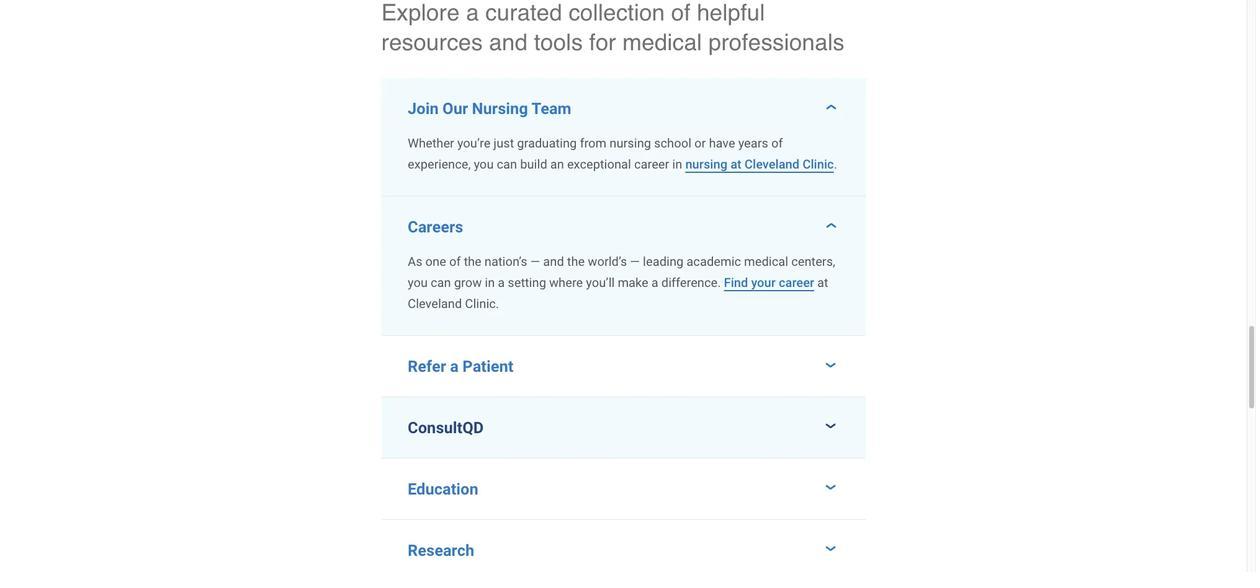 Task type: describe. For each thing, give the bounding box(es) containing it.
careers
[[408, 218, 463, 236]]

a right "make"
[[652, 275, 658, 290]]

where
[[549, 275, 583, 290]]

nursing at cleveland clinic link
[[685, 157, 834, 172]]

at inside at cleveland clinic.
[[817, 275, 828, 290]]

one
[[425, 254, 446, 269]]

education
[[408, 480, 478, 499]]

in inside whether you're just graduating from nursing school or have years of experience, you can build an exceptional career in
[[672, 157, 682, 172]]

can inside "as one of the nation's — and the world's — leading academic medical centers, you can grow in a setting where you'll make a difference."
[[431, 275, 451, 290]]

resources
[[381, 29, 483, 56]]

tools
[[534, 29, 583, 56]]

a inside tab
[[450, 357, 459, 376]]

0 vertical spatial at
[[731, 157, 742, 172]]

years
[[738, 136, 768, 151]]

just
[[494, 136, 514, 151]]

cleveland inside at cleveland clinic.
[[408, 296, 462, 311]]

research
[[408, 542, 474, 560]]

difference.
[[661, 275, 721, 290]]

join our nursing team tab
[[381, 78, 865, 123]]

1 vertical spatial nursing
[[685, 157, 727, 172]]

curated
[[485, 0, 562, 26]]

centers,
[[791, 254, 835, 269]]

world's
[[588, 254, 627, 269]]

you're
[[457, 136, 491, 151]]

our
[[443, 99, 468, 118]]

nursing at cleveland clinic .
[[685, 157, 837, 172]]

careers tab
[[381, 197, 865, 241]]

grow
[[454, 275, 482, 290]]

find
[[724, 275, 748, 290]]

make
[[618, 275, 648, 290]]

as one of the nation's — and the world's — leading academic medical centers, you can grow in a setting where you'll make a difference.
[[408, 254, 835, 290]]

whether you're just graduating from nursing school or have years of experience, you can build an exceptional career in
[[408, 136, 783, 172]]

and inside "as one of the nation's — and the world's — leading academic medical centers, you can grow in a setting where you'll make a difference."
[[543, 254, 564, 269]]

setting
[[508, 275, 546, 290]]

can inside whether you're just graduating from nursing school or have years of experience, you can build an exceptional career in
[[497, 157, 517, 172]]

1 — from the left
[[530, 254, 540, 269]]

team
[[532, 99, 571, 118]]

you inside whether you're just graduating from nursing school or have years of experience, you can build an exceptional career in
[[474, 157, 494, 172]]

career inside whether you're just graduating from nursing school or have years of experience, you can build an exceptional career in
[[634, 157, 669, 172]]

nursing
[[472, 99, 528, 118]]

research tab
[[381, 520, 865, 573]]

medical inside explore a curated collection of helpful resources and tools for medical professionals
[[623, 29, 702, 56]]



Task type: locate. For each thing, give the bounding box(es) containing it.
nursing right the from
[[610, 136, 651, 151]]

1 vertical spatial of
[[771, 136, 783, 151]]

0 horizontal spatial in
[[485, 275, 495, 290]]

1 horizontal spatial nursing
[[685, 157, 727, 172]]

academic
[[687, 254, 741, 269]]

find your career link
[[724, 275, 814, 290]]

medical up 'your'
[[744, 254, 788, 269]]

1 horizontal spatial career
[[779, 275, 814, 290]]

0 horizontal spatial you
[[408, 275, 428, 290]]

or
[[695, 136, 706, 151]]

0 horizontal spatial and
[[489, 29, 528, 56]]

can
[[497, 157, 517, 172], [431, 275, 451, 290]]

a down nation's
[[498, 275, 505, 290]]

1 horizontal spatial at
[[817, 275, 828, 290]]

— up setting
[[530, 254, 540, 269]]

graduating
[[517, 136, 577, 151]]

join
[[408, 99, 439, 118]]

clinic.
[[465, 296, 499, 311]]

0 vertical spatial of
[[671, 0, 691, 26]]

1 the from the left
[[464, 254, 481, 269]]

a up resources
[[466, 0, 479, 26]]

join our nursing team
[[408, 99, 571, 118]]

1 horizontal spatial the
[[567, 254, 585, 269]]

your
[[751, 275, 776, 290]]

consultqd tab
[[381, 398, 865, 458]]

0 horizontal spatial career
[[634, 157, 669, 172]]

.
[[834, 157, 837, 172]]

1 vertical spatial in
[[485, 275, 495, 290]]

career
[[634, 157, 669, 172], [779, 275, 814, 290]]

you down you're
[[474, 157, 494, 172]]

0 horizontal spatial —
[[530, 254, 540, 269]]

nation's
[[485, 254, 527, 269]]

from
[[580, 136, 607, 151]]

1 vertical spatial cleveland
[[408, 296, 462, 311]]

you down "as"
[[408, 275, 428, 290]]

you'll
[[586, 275, 615, 290]]

explore
[[381, 0, 460, 26]]

of
[[671, 0, 691, 26], [771, 136, 783, 151], [449, 254, 461, 269]]

refer
[[408, 357, 446, 376]]

— up "make"
[[630, 254, 640, 269]]

refer a patient
[[408, 357, 514, 376]]

1 vertical spatial can
[[431, 275, 451, 290]]

helpful
[[697, 0, 765, 26]]

explore a curated collection of helpful resources and tools for medical professionals
[[381, 0, 844, 56]]

tab list containing join our nursing team
[[381, 78, 865, 573]]

cleveland down grow
[[408, 296, 462, 311]]

refer a patient tab
[[381, 336, 865, 397]]

an
[[550, 157, 564, 172]]

cleveland
[[745, 157, 800, 172], [408, 296, 462, 311]]

medical down collection
[[623, 29, 702, 56]]

2 vertical spatial of
[[449, 254, 461, 269]]

1 vertical spatial you
[[408, 275, 428, 290]]

you
[[474, 157, 494, 172], [408, 275, 428, 290]]

at cleveland clinic.
[[408, 275, 828, 311]]

whether
[[408, 136, 454, 151]]

clinic
[[803, 157, 834, 172]]

of inside whether you're just graduating from nursing school or have years of experience, you can build an exceptional career in
[[771, 136, 783, 151]]

the up 'where'
[[567, 254, 585, 269]]

—
[[530, 254, 540, 269], [630, 254, 640, 269]]

career down centers,
[[779, 275, 814, 290]]

and down curated
[[489, 29, 528, 56]]

1 vertical spatial medical
[[744, 254, 788, 269]]

can down just
[[497, 157, 517, 172]]

at
[[731, 157, 742, 172], [817, 275, 828, 290]]

2 horizontal spatial of
[[771, 136, 783, 151]]

a right refer
[[450, 357, 459, 376]]

1 horizontal spatial medical
[[744, 254, 788, 269]]

have
[[709, 136, 735, 151]]

career down school
[[634, 157, 669, 172]]

build
[[520, 157, 547, 172]]

0 vertical spatial you
[[474, 157, 494, 172]]

of left helpful in the right of the page
[[671, 0, 691, 26]]

leading
[[643, 254, 684, 269]]

0 horizontal spatial the
[[464, 254, 481, 269]]

tab list
[[381, 78, 865, 573]]

of inside explore a curated collection of helpful resources and tools for medical professionals
[[671, 0, 691, 26]]

0 vertical spatial in
[[672, 157, 682, 172]]

0 vertical spatial cleveland
[[745, 157, 800, 172]]

the
[[464, 254, 481, 269], [567, 254, 585, 269]]

0 vertical spatial and
[[489, 29, 528, 56]]

in inside "as one of the nation's — and the world's — leading academic medical centers, you can grow in a setting where you'll make a difference."
[[485, 275, 495, 290]]

1 horizontal spatial can
[[497, 157, 517, 172]]

at down centers,
[[817, 275, 828, 290]]

and up 'where'
[[543, 254, 564, 269]]

of right years
[[771, 136, 783, 151]]

0 vertical spatial career
[[634, 157, 669, 172]]

of inside "as one of the nation's — and the world's — leading academic medical centers, you can grow in a setting where you'll make a difference."
[[449, 254, 461, 269]]

as
[[408, 254, 422, 269]]

1 horizontal spatial —
[[630, 254, 640, 269]]

you inside "as one of the nation's — and the world's — leading academic medical centers, you can grow in a setting where you'll make a difference."
[[408, 275, 428, 290]]

0 horizontal spatial at
[[731, 157, 742, 172]]

nursing
[[610, 136, 651, 151], [685, 157, 727, 172]]

medical inside "as one of the nation's — and the world's — leading academic medical centers, you can grow in a setting where you'll make a difference."
[[744, 254, 788, 269]]

1 horizontal spatial you
[[474, 157, 494, 172]]

experience,
[[408, 157, 471, 172]]

can down one
[[431, 275, 451, 290]]

in
[[672, 157, 682, 172], [485, 275, 495, 290]]

cleveland down years
[[745, 157, 800, 172]]

0 vertical spatial nursing
[[610, 136, 651, 151]]

nursing inside whether you're just graduating from nursing school or have years of experience, you can build an exceptional career in
[[610, 136, 651, 151]]

medical
[[623, 29, 702, 56], [744, 254, 788, 269]]

exceptional
[[567, 157, 631, 172]]

0 horizontal spatial nursing
[[610, 136, 651, 151]]

nursing down or
[[685, 157, 727, 172]]

0 horizontal spatial cleveland
[[408, 296, 462, 311]]

0 horizontal spatial can
[[431, 275, 451, 290]]

of right one
[[449, 254, 461, 269]]

1 horizontal spatial in
[[672, 157, 682, 172]]

in down school
[[672, 157, 682, 172]]

1 horizontal spatial of
[[671, 0, 691, 26]]

1 vertical spatial at
[[817, 275, 828, 290]]

1 vertical spatial career
[[779, 275, 814, 290]]

education tab
[[381, 459, 865, 520]]

for
[[589, 29, 616, 56]]

2 — from the left
[[630, 254, 640, 269]]

2 the from the left
[[567, 254, 585, 269]]

collection
[[569, 0, 665, 26]]

at down "have"
[[731, 157, 742, 172]]

0 vertical spatial medical
[[623, 29, 702, 56]]

patient
[[463, 357, 514, 376]]

a
[[466, 0, 479, 26], [498, 275, 505, 290], [652, 275, 658, 290], [450, 357, 459, 376]]

the up grow
[[464, 254, 481, 269]]

0 horizontal spatial of
[[449, 254, 461, 269]]

school
[[654, 136, 691, 151]]

consultqd
[[408, 419, 484, 437]]

in right grow
[[485, 275, 495, 290]]

0 horizontal spatial medical
[[623, 29, 702, 56]]

and
[[489, 29, 528, 56], [543, 254, 564, 269]]

1 horizontal spatial and
[[543, 254, 564, 269]]

find your career
[[724, 275, 814, 290]]

a inside explore a curated collection of helpful resources and tools for medical professionals
[[466, 0, 479, 26]]

professionals
[[708, 29, 844, 56]]

1 vertical spatial and
[[543, 254, 564, 269]]

1 horizontal spatial cleveland
[[745, 157, 800, 172]]

and inside explore a curated collection of helpful resources and tools for medical professionals
[[489, 29, 528, 56]]

0 vertical spatial can
[[497, 157, 517, 172]]



Task type: vqa. For each thing, say whether or not it's contained in the screenshot.
the right healthcare
no



